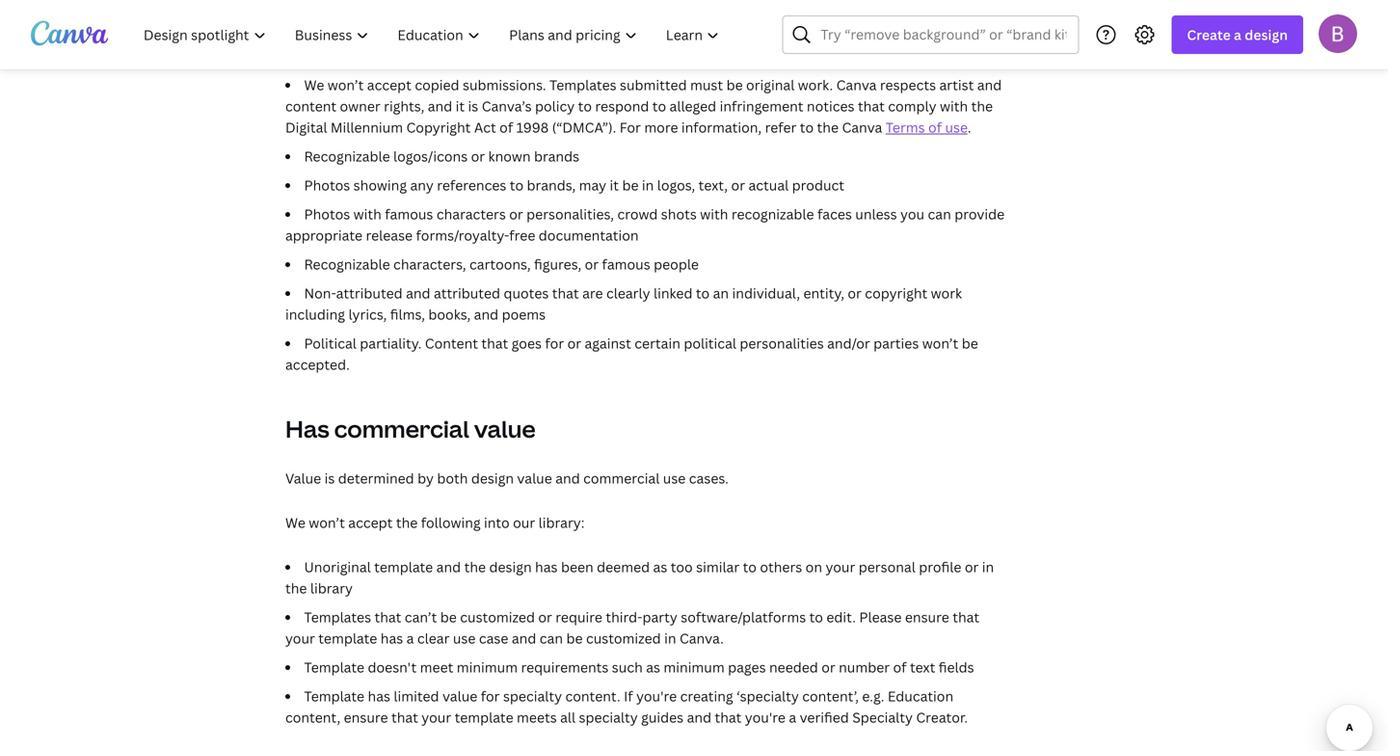 Task type: locate. For each thing, give the bounding box(es) containing it.
be down "work"
[[962, 334, 979, 352]]

and up copyright
[[428, 97, 452, 115]]

1 recognizable from the top
[[304, 147, 390, 165]]

we down value
[[285, 514, 306, 532]]

0 horizontal spatial minimum
[[457, 658, 518, 677]]

0 vertical spatial a
[[1234, 26, 1242, 44]]

0 horizontal spatial can
[[540, 629, 563, 648]]

or left against
[[568, 334, 582, 352]]

in
[[642, 176, 654, 194], [982, 558, 994, 576], [665, 629, 677, 648]]

2 vertical spatial has
[[368, 687, 391, 705]]

value
[[474, 413, 536, 445], [517, 469, 552, 487], [443, 687, 478, 705]]

1 vertical spatial template
[[304, 687, 365, 705]]

your down library
[[285, 629, 315, 648]]

0 horizontal spatial commercial
[[334, 413, 470, 445]]

certain
[[635, 334, 681, 352]]

0 vertical spatial canva
[[837, 76, 877, 94]]

value up our
[[517, 469, 552, 487]]

1 vertical spatial customized
[[586, 629, 661, 648]]

appropriate
[[285, 226, 363, 244]]

brands
[[534, 147, 580, 165]]

including
[[285, 305, 345, 324]]

0 vertical spatial templates
[[550, 76, 617, 94]]

0 horizontal spatial with
[[354, 205, 382, 223]]

commercial up by
[[334, 413, 470, 445]]

personal
[[859, 558, 916, 576]]

known
[[489, 147, 531, 165]]

0 horizontal spatial ensure
[[344, 708, 388, 727]]

1 vertical spatial a
[[407, 629, 414, 648]]

attributed up books,
[[434, 284, 501, 302]]

1 vertical spatial canva
[[842, 118, 883, 136]]

templates that can't be customized or require third-party software/platforms to edit. please ensure that your template has a clear use case and can be customized in canva.
[[285, 608, 980, 648]]

the down artist
[[972, 97, 993, 115]]

a left clear
[[407, 629, 414, 648]]

0 horizontal spatial in
[[642, 176, 654, 194]]

that inside political partiality. content that goes for or against certain political personalities and/or parties won't be accepted.
[[482, 334, 508, 352]]

customized down the third-
[[586, 629, 661, 648]]

must
[[691, 76, 723, 94]]

0 horizontal spatial it
[[456, 97, 465, 115]]

goes
[[512, 334, 542, 352]]

photos showing any references to brands, may it be in logos, text, or actual product
[[304, 176, 845, 194]]

that up fields
[[953, 608, 980, 626]]

1 vertical spatial templates
[[304, 608, 371, 626]]

won't up unoriginal
[[309, 514, 345, 532]]

commercial up library: at the left bottom of page
[[584, 469, 660, 487]]

and down following
[[437, 558, 461, 576]]

0 vertical spatial customized
[[460, 608, 535, 626]]

1 vertical spatial we
[[285, 514, 306, 532]]

1 vertical spatial accept
[[348, 514, 393, 532]]

be down require
[[567, 629, 583, 648]]

2 horizontal spatial your
[[826, 558, 856, 576]]

copyright
[[406, 118, 471, 136]]

2 horizontal spatial use
[[946, 118, 968, 136]]

notices
[[807, 97, 855, 115]]

1 minimum from the left
[[457, 658, 518, 677]]

2 recognizable from the top
[[304, 255, 390, 273]]

unless
[[856, 205, 897, 223]]

of right act
[[500, 118, 513, 136]]

0 vertical spatial for
[[545, 334, 564, 352]]

0 horizontal spatial attributed
[[336, 284, 403, 302]]

accept for the
[[348, 514, 393, 532]]

1 vertical spatial use
[[663, 469, 686, 487]]

canva up notices
[[837, 76, 877, 94]]

of
[[500, 118, 513, 136], [929, 118, 942, 136], [894, 658, 907, 677]]

1 horizontal spatial it
[[610, 176, 619, 194]]

your down "limited"
[[422, 708, 451, 727]]

it
[[456, 97, 465, 115], [610, 176, 619, 194]]

template inside the template has limited value for specialty content. if you're creating 'specialty content', e.g. education content, ensure that your template meets all specialty guides and that you're a verified specialty creator.
[[455, 708, 514, 727]]

to left an
[[696, 284, 710, 302]]

and
[[978, 76, 1002, 94], [428, 97, 452, 115], [406, 284, 431, 302], [474, 305, 499, 324], [556, 469, 580, 487], [437, 558, 461, 576], [512, 629, 537, 648], [687, 708, 712, 727]]

0 vertical spatial won't
[[328, 76, 364, 94]]

has up doesn't
[[381, 629, 403, 648]]

with down artist
[[940, 97, 968, 115]]

in inside unoriginal template and the design has been deemed as too similar to others on your personal profile or in the library
[[982, 558, 994, 576]]

parties
[[874, 334, 919, 352]]

1 photos from the top
[[304, 176, 350, 194]]

following
[[421, 514, 481, 532]]

terms
[[886, 118, 925, 136]]

recognizable down "millennium"
[[304, 147, 390, 165]]

1 template from the top
[[304, 658, 365, 677]]

as left too
[[653, 558, 668, 576]]

2 vertical spatial a
[[789, 708, 797, 727]]

require
[[556, 608, 603, 626]]

0 horizontal spatial of
[[500, 118, 513, 136]]

1 vertical spatial for
[[481, 687, 500, 705]]

1 horizontal spatial attributed
[[434, 284, 501, 302]]

value down meet
[[443, 687, 478, 705]]

0 vertical spatial can
[[928, 205, 952, 223]]

minimum down canva.
[[664, 658, 725, 677]]

template
[[374, 558, 433, 576], [319, 629, 377, 648], [455, 708, 514, 727]]

0 vertical spatial famous
[[385, 205, 433, 223]]

accept down determined
[[348, 514, 393, 532]]

canva's
[[482, 97, 532, 115]]

be right "must"
[[727, 76, 743, 94]]

or inside unoriginal template and the design has been deemed as too similar to others on your personal profile or in the library
[[965, 558, 979, 576]]

1 horizontal spatial is
[[468, 97, 479, 115]]

template inside the template has limited value for specialty content. if you're creating 'specialty content', e.g. education content, ensure that your template meets all specialty guides and that you're a verified specialty creator.
[[304, 687, 365, 705]]

1 horizontal spatial of
[[894, 658, 907, 677]]

2 vertical spatial design
[[489, 558, 532, 576]]

or right "entity,"
[[848, 284, 862, 302]]

copied
[[415, 76, 460, 94]]

with down text,
[[700, 205, 729, 223]]

template down library
[[319, 629, 377, 648]]

2 minimum from the left
[[664, 658, 725, 677]]

1 vertical spatial it
[[610, 176, 619, 194]]

1 horizontal spatial minimum
[[664, 658, 725, 677]]

create
[[1187, 26, 1231, 44]]

has left been
[[535, 558, 558, 576]]

clearly
[[607, 284, 651, 302]]

comply
[[888, 97, 937, 115]]

requirements
[[521, 658, 609, 677]]

0 horizontal spatial customized
[[460, 608, 535, 626]]

1 vertical spatial recognizable
[[304, 255, 390, 273]]

against
[[585, 334, 632, 352]]

value is determined by both design value and commercial use cases.
[[285, 469, 729, 487]]

0 horizontal spatial is
[[325, 469, 335, 487]]

templates up policy
[[550, 76, 617, 94]]

faces
[[818, 205, 852, 223]]

accept inside we won't accept copied submissions. templates submitted must be original work. canva respects artist and content owner rights, and it is canva's policy to respond to alleged infringement notices that comply with the digital millennium copyright act of 1998 ("dmca"). for more information, refer to the canva
[[367, 76, 412, 94]]

recognizable down appropriate
[[304, 255, 390, 273]]

as inside unoriginal template and the design has been deemed as too similar to others on your personal profile or in the library
[[653, 558, 668, 576]]

or inside political partiality. content that goes for or against certain political personalities and/or parties won't be accepted.
[[568, 334, 582, 352]]

it right may
[[610, 176, 619, 194]]

2 vertical spatial your
[[422, 708, 451, 727]]

famous up release at the top of page
[[385, 205, 433, 223]]

can
[[928, 205, 952, 223], [540, 629, 563, 648]]

in left logos,
[[642, 176, 654, 194]]

you're down 'specialty
[[745, 708, 786, 727]]

ensure
[[905, 608, 950, 626], [344, 708, 388, 727]]

that left the are
[[552, 284, 579, 302]]

is
[[468, 97, 479, 115], [325, 469, 335, 487]]

2 photos from the top
[[304, 205, 350, 223]]

ensure right please
[[905, 608, 950, 626]]

templates down library
[[304, 608, 371, 626]]

0 vertical spatial template
[[304, 658, 365, 677]]

cases.
[[689, 469, 729, 487]]

specialty up meets
[[503, 687, 562, 705]]

library
[[310, 579, 353, 597]]

top level navigation element
[[131, 15, 736, 54]]

0 horizontal spatial use
[[453, 629, 476, 648]]

in inside templates that can't be customized or require third-party software/platforms to edit. please ensure that your template has a clear use case and can be customized in canva.
[[665, 629, 677, 648]]

your right on
[[826, 558, 856, 576]]

or left require
[[538, 608, 552, 626]]

1 vertical spatial ensure
[[344, 708, 388, 727]]

is right value
[[325, 469, 335, 487]]

our
[[513, 514, 535, 532]]

and down creating
[[687, 708, 712, 727]]

needed
[[770, 658, 819, 677]]

as right such
[[646, 658, 661, 677]]

0 horizontal spatial your
[[285, 629, 315, 648]]

for down case
[[481, 687, 500, 705]]

template for has
[[304, 687, 365, 705]]

1 vertical spatial can
[[540, 629, 563, 648]]

ensure right content,
[[344, 708, 388, 727]]

non-attributed and attributed quotes that are clearly linked to an individual, entity, or copyright work including lyrics, films, books, and poems
[[285, 284, 962, 324]]

0 vertical spatial ensure
[[905, 608, 950, 626]]

we up the content
[[304, 76, 324, 94]]

release
[[366, 226, 413, 244]]

1 vertical spatial won't
[[923, 334, 959, 352]]

photos inside photos with famous characters or personalities, crowd shots with recognizable faces unless you can provide appropriate release forms/royalty-free documentation
[[304, 205, 350, 223]]

1 horizontal spatial for
[[545, 334, 564, 352]]

2 horizontal spatial with
[[940, 97, 968, 115]]

attributed up lyrics,
[[336, 284, 403, 302]]

pages
[[728, 658, 766, 677]]

has commercial value
[[285, 413, 536, 445]]

with up release at the top of page
[[354, 205, 382, 223]]

accepted.
[[285, 355, 350, 374]]

1 horizontal spatial can
[[928, 205, 952, 223]]

2 vertical spatial won't
[[309, 514, 345, 532]]

1 horizontal spatial ensure
[[905, 608, 950, 626]]

of left text
[[894, 658, 907, 677]]

0 vertical spatial it
[[456, 97, 465, 115]]

in down party
[[665, 629, 677, 648]]

1 attributed from the left
[[336, 284, 403, 302]]

are
[[583, 284, 603, 302]]

design inside unoriginal template and the design has been deemed as too similar to others on your personal profile or in the library
[[489, 558, 532, 576]]

0 vertical spatial has
[[535, 558, 558, 576]]

1 vertical spatial photos
[[304, 205, 350, 223]]

1 horizontal spatial your
[[422, 708, 451, 727]]

and inside templates that can't be customized or require third-party software/platforms to edit. please ensure that your template has a clear use case and can be customized in canva.
[[512, 629, 537, 648]]

0 vertical spatial accept
[[367, 76, 412, 94]]

rights,
[[384, 97, 425, 115]]

of right terms
[[929, 118, 942, 136]]

canva down notices
[[842, 118, 883, 136]]

use left case
[[453, 629, 476, 648]]

design down our
[[489, 558, 532, 576]]

1 vertical spatial you're
[[745, 708, 786, 727]]

0 horizontal spatial specialty
[[503, 687, 562, 705]]

1 horizontal spatial in
[[665, 629, 677, 648]]

value up value is determined by both design value and commercial use cases.
[[474, 413, 536, 445]]

0 vertical spatial we
[[304, 76, 324, 94]]

the
[[972, 97, 993, 115], [817, 118, 839, 136], [396, 514, 418, 532], [464, 558, 486, 576], [285, 579, 307, 597]]

famous inside photos with famous characters or personalities, crowd shots with recognizable faces unless you can provide appropriate release forms/royalty-free documentation
[[385, 205, 433, 223]]

templates inside templates that can't be customized or require third-party software/platforms to edit. please ensure that your template has a clear use case and can be customized in canva.
[[304, 608, 371, 626]]

and inside the template has limited value for specialty content. if you're creating 'specialty content', e.g. education content, ensure that your template meets all specialty guides and that you're a verified specialty creator.
[[687, 708, 712, 727]]

it inside we won't accept copied submissions. templates submitted must be original work. canva respects artist and content owner rights, and it is canva's policy to respond to alleged infringement notices that comply with the digital millennium copyright act of 1998 ("dmca"). for more information, refer to the canva
[[456, 97, 465, 115]]

0 vertical spatial photos
[[304, 176, 350, 194]]

photos
[[304, 176, 350, 194], [304, 205, 350, 223]]

commercial
[[334, 413, 470, 445], [584, 469, 660, 487]]

content,
[[285, 708, 341, 727]]

can right you
[[928, 205, 952, 223]]

characters
[[437, 205, 506, 223]]

won't up 'owner'
[[328, 76, 364, 94]]

non-
[[304, 284, 336, 302]]

we inside we won't accept copied submissions. templates submitted must be original work. canva respects artist and content owner rights, and it is canva's policy to respond to alleged infringement notices that comply with the digital millennium copyright act of 1998 ("dmca"). for more information, refer to the canva
[[304, 76, 324, 94]]

0 horizontal spatial famous
[[385, 205, 433, 223]]

2 vertical spatial template
[[455, 708, 514, 727]]

in right profile
[[982, 558, 994, 576]]

0 vertical spatial use
[[946, 118, 968, 136]]

can inside photos with famous characters or personalities, crowd shots with recognizable faces unless you can provide appropriate release forms/royalty-free documentation
[[928, 205, 952, 223]]

templates
[[550, 76, 617, 94], [304, 608, 371, 626]]

won't right parties on the top of the page
[[923, 334, 959, 352]]

logos,
[[657, 176, 696, 194]]

content
[[285, 97, 337, 115]]

template left meets
[[455, 708, 514, 727]]

accept up rights,
[[367, 76, 412, 94]]

1 horizontal spatial commercial
[[584, 469, 660, 487]]

guides
[[641, 708, 684, 727]]

customized up case
[[460, 608, 535, 626]]

ensure inside templates that can't be customized or require third-party software/platforms to edit. please ensure that your template has a clear use case and can be customized in canva.
[[905, 608, 950, 626]]

1 vertical spatial in
[[982, 558, 994, 576]]

to left others
[[743, 558, 757, 576]]

you're up the guides
[[637, 687, 677, 705]]

0 vertical spatial in
[[642, 176, 654, 194]]

0 vertical spatial template
[[374, 558, 433, 576]]

0 vertical spatial as
[[653, 558, 668, 576]]

design right create
[[1245, 26, 1288, 44]]

0 vertical spatial commercial
[[334, 413, 470, 445]]

be inside we won't accept copied submissions. templates submitted must be original work. canva respects artist and content owner rights, and it is canva's policy to respond to alleged infringement notices that comply with the digital millennium copyright act of 1998 ("dmca"). for more information, refer to the canva
[[727, 76, 743, 94]]

won't inside we won't accept copied submissions. templates submitted must be original work. canva respects artist and content owner rights, and it is canva's policy to respond to alleged infringement notices that comply with the digital millennium copyright act of 1998 ("dmca"). for more information, refer to the canva
[[328, 76, 364, 94]]

design right the both
[[471, 469, 514, 487]]

2 horizontal spatial of
[[929, 118, 942, 136]]

2 template from the top
[[304, 687, 365, 705]]

and inside unoriginal template and the design has been deemed as too similar to others on your personal profile or in the library
[[437, 558, 461, 576]]

into
[[484, 514, 510, 532]]

minimum down case
[[457, 658, 518, 677]]

0 horizontal spatial for
[[481, 687, 500, 705]]

0 vertical spatial is
[[468, 97, 479, 115]]

forms/royalty-
[[416, 226, 509, 244]]

or right profile
[[965, 558, 979, 576]]

to inside non-attributed and attributed quotes that are clearly linked to an individual, entity, or copyright work including lyrics, films, books, and poems
[[696, 284, 710, 302]]

you're
[[637, 687, 677, 705], [745, 708, 786, 727]]

1 vertical spatial as
[[646, 658, 661, 677]]

that right notices
[[858, 97, 885, 115]]

templates inside we won't accept copied submissions. templates submitted must be original work. canva respects artist and content owner rights, and it is canva's policy to respond to alleged infringement notices that comply with the digital millennium copyright act of 1998 ("dmca"). for more information, refer to the canva
[[550, 76, 617, 94]]

create a design button
[[1172, 15, 1304, 54]]

or
[[471, 147, 485, 165], [732, 176, 745, 194], [509, 205, 523, 223], [585, 255, 599, 273], [848, 284, 862, 302], [568, 334, 582, 352], [965, 558, 979, 576], [538, 608, 552, 626], [822, 658, 836, 677]]

1 vertical spatial value
[[517, 469, 552, 487]]

1 vertical spatial template
[[319, 629, 377, 648]]

0 vertical spatial recognizable
[[304, 147, 390, 165]]

can up requirements
[[540, 629, 563, 648]]

2 vertical spatial use
[[453, 629, 476, 648]]

2 horizontal spatial a
[[1234, 26, 1242, 44]]

1 horizontal spatial a
[[789, 708, 797, 727]]

lyrics,
[[349, 305, 387, 324]]

2 horizontal spatial in
[[982, 558, 994, 576]]

is up act
[[468, 97, 479, 115]]

create a design
[[1187, 26, 1288, 44]]

0 vertical spatial you're
[[637, 687, 677, 705]]

1 vertical spatial design
[[471, 469, 514, 487]]

content',
[[803, 687, 859, 705]]

photos for showing
[[304, 176, 350, 194]]

specialty down content.
[[579, 708, 638, 727]]

won't for we won't accept the following into our library:
[[309, 514, 345, 532]]

number
[[839, 658, 890, 677]]

use down artist
[[946, 118, 968, 136]]

it up copyright
[[456, 97, 465, 115]]

1 horizontal spatial customized
[[586, 629, 661, 648]]

work.
[[798, 76, 833, 94]]

use inside templates that can't be customized or require third-party software/platforms to edit. please ensure that your template has a clear use case and can be customized in canva.
[[453, 629, 476, 648]]

use left the cases.
[[663, 469, 686, 487]]

content.
[[566, 687, 621, 705]]

the left following
[[396, 514, 418, 532]]

0 horizontal spatial a
[[407, 629, 414, 648]]

0 horizontal spatial templates
[[304, 608, 371, 626]]

that left goes
[[482, 334, 508, 352]]

0 vertical spatial design
[[1245, 26, 1288, 44]]

won't
[[328, 76, 364, 94], [923, 334, 959, 352], [309, 514, 345, 532]]

and right books,
[[474, 305, 499, 324]]

and right case
[[512, 629, 537, 648]]

1 vertical spatial is
[[325, 469, 335, 487]]

1 vertical spatial has
[[381, 629, 403, 648]]

a left verified
[[789, 708, 797, 727]]

template has limited value for specialty content. if you're creating 'specialty content', e.g. education content, ensure that your template meets all specialty guides and that you're a verified specialty creator.
[[285, 687, 968, 727]]

1 vertical spatial commercial
[[584, 469, 660, 487]]



Task type: vqa. For each thing, say whether or not it's contained in the screenshot.
'e.g.'
yes



Task type: describe. For each thing, give the bounding box(es) containing it.
or right text,
[[732, 176, 745, 194]]

a inside the template has limited value for specialty content. if you're creating 'specialty content', e.g. education content, ensure that your template meets all specialty guides and that you're a verified specialty creator.
[[789, 708, 797, 727]]

to up ("dmca").
[[578, 97, 592, 115]]

more
[[645, 118, 678, 136]]

'specialty
[[737, 687, 799, 705]]

product
[[792, 176, 845, 194]]

a inside templates that can't be customized or require third-party software/platforms to edit. please ensure that your template has a clear use case and can be customized in canva.
[[407, 629, 414, 648]]

bob builder image
[[1319, 14, 1358, 53]]

recognizable for recognizable logos/icons or known brands
[[304, 147, 390, 165]]

political
[[304, 334, 357, 352]]

that inside non-attributed and attributed quotes that are clearly linked to an individual, entity, or copyright work including lyrics, films, books, and poems
[[552, 284, 579, 302]]

can inside templates that can't be customized or require third-party software/platforms to edit. please ensure that your template has a clear use case and can be customized in canva.
[[540, 629, 563, 648]]

photos with famous characters or personalities, crowd shots with recognizable faces unless you can provide appropriate release forms/royalty-free documentation
[[285, 205, 1005, 244]]

free
[[509, 226, 536, 244]]

submissions.
[[463, 76, 546, 94]]

template for doesn't
[[304, 658, 365, 677]]

0 vertical spatial specialty
[[503, 687, 562, 705]]

or inside templates that can't be customized or require third-party software/platforms to edit. please ensure that your template has a clear use case and can be customized in canva.
[[538, 608, 552, 626]]

has inside unoriginal template and the design has been deemed as too similar to others on your personal profile or in the library
[[535, 558, 558, 576]]

and up films,
[[406, 284, 431, 302]]

information,
[[682, 118, 762, 136]]

the down into
[[464, 558, 486, 576]]

terms of use .
[[886, 118, 972, 136]]

template inside unoriginal template and the design has been deemed as too similar to others on your personal profile or in the library
[[374, 558, 433, 576]]

to down known
[[510, 176, 524, 194]]

or up the references
[[471, 147, 485, 165]]

value inside the template has limited value for specialty content. if you're creating 'specialty content', e.g. education content, ensure that your template meets all specialty guides and that you're a verified specialty creator.
[[443, 687, 478, 705]]

work
[[931, 284, 962, 302]]

to up more
[[653, 97, 666, 115]]

be up crowd
[[622, 176, 639, 194]]

figures,
[[534, 255, 582, 273]]

design inside create a design "dropdown button"
[[1245, 26, 1288, 44]]

the down notices
[[817, 118, 839, 136]]

or up the content',
[[822, 658, 836, 677]]

e.g.
[[863, 687, 885, 705]]

and right artist
[[978, 76, 1002, 94]]

infringement
[[720, 97, 804, 115]]

case
[[479, 629, 509, 648]]

brands,
[[527, 176, 576, 194]]

such
[[612, 658, 643, 677]]

or inside non-attributed and attributed quotes that are clearly linked to an individual, entity, or copyright work including lyrics, films, books, and poems
[[848, 284, 862, 302]]

1998
[[517, 118, 549, 136]]

creator.
[[917, 708, 968, 727]]

that inside we won't accept copied submissions. templates submitted must be original work. canva respects artist and content owner rights, and it is canva's policy to respond to alleged infringement notices that comply with the digital millennium copyright act of 1998 ("dmca"). for more information, refer to the canva
[[858, 97, 885, 115]]

and up library: at the left bottom of page
[[556, 469, 580, 487]]

with inside we won't accept copied submissions. templates submitted must be original work. canva respects artist and content owner rights, and it is canva's policy to respond to alleged infringement notices that comply with the digital millennium copyright act of 1998 ("dmca"). for more information, refer to the canva
[[940, 97, 968, 115]]

unoriginal
[[304, 558, 371, 576]]

won't inside political partiality. content that goes for or against certain political personalities and/or parties won't be accepted.
[[923, 334, 959, 352]]

been
[[561, 558, 594, 576]]

alleged
[[670, 97, 717, 115]]

0 horizontal spatial you're
[[637, 687, 677, 705]]

library:
[[539, 514, 585, 532]]

0 vertical spatial value
[[474, 413, 536, 445]]

canva.
[[680, 629, 724, 648]]

to right refer
[[800, 118, 814, 136]]

doesn't
[[368, 658, 417, 677]]

for inside political partiality. content that goes for or against certain political personalities and/or parties won't be accepted.
[[545, 334, 564, 352]]

or up the are
[[585, 255, 599, 273]]

copyright
[[865, 284, 928, 302]]

and/or
[[828, 334, 871, 352]]

can't
[[405, 608, 437, 626]]

be inside political partiality. content that goes for or against certain political personalities and/or parties won't be accepted.
[[962, 334, 979, 352]]

1 horizontal spatial use
[[663, 469, 686, 487]]

logos/icons
[[394, 147, 468, 165]]

an
[[713, 284, 729, 302]]

personalities,
[[527, 205, 614, 223]]

2 attributed from the left
[[434, 284, 501, 302]]

or inside photos with famous characters or personalities, crowd shots with recognizable faces unless you can provide appropriate release forms/royalty-free documentation
[[509, 205, 523, 223]]

recognizable logos/icons or known brands
[[304, 147, 580, 165]]

1 horizontal spatial you're
[[745, 708, 786, 727]]

respects
[[880, 76, 936, 94]]

the left library
[[285, 579, 307, 597]]

we won't accept the following into our library:
[[285, 514, 585, 532]]

respond
[[595, 97, 649, 115]]

digital
[[285, 118, 327, 136]]

terms of use link
[[886, 118, 968, 136]]

clear
[[417, 629, 450, 648]]

all
[[560, 708, 576, 727]]

has inside templates that can't be customized or require third-party software/platforms to edit. please ensure that your template has a clear use case and can be customized in canva.
[[381, 629, 403, 648]]

("dmca").
[[552, 118, 617, 136]]

your inside unoriginal template and the design has been deemed as too similar to others on your personal profile or in the library
[[826, 558, 856, 576]]

recognizable
[[732, 205, 814, 223]]

entity,
[[804, 284, 845, 302]]

references
[[437, 176, 507, 194]]

Try "remove background" or "brand kit" search field
[[821, 16, 1067, 53]]

artist
[[940, 76, 974, 94]]

1 horizontal spatial with
[[700, 205, 729, 223]]

1 vertical spatial specialty
[[579, 708, 638, 727]]

we for we won't accept copied submissions. templates submitted must be original work. canva respects artist and content owner rights, and it is canva's policy to respond to alleged infringement notices that comply with the digital millennium copyright act of 1998 ("dmca"). for more information, refer to the canva
[[304, 76, 324, 94]]

a inside create a design "dropdown button"
[[1234, 26, 1242, 44]]

your inside the template has limited value for specialty content. if you're creating 'specialty content', e.g. education content, ensure that your template meets all specialty guides and that you're a verified specialty creator.
[[422, 708, 451, 727]]

if
[[624, 687, 633, 705]]

we for we won't accept the following into our library:
[[285, 514, 306, 532]]

policy
[[535, 97, 575, 115]]

has
[[285, 413, 330, 445]]

be up clear
[[440, 608, 457, 626]]

recognizable characters, cartoons, figures, or famous people
[[304, 255, 699, 273]]

on
[[806, 558, 823, 576]]

crowd
[[618, 205, 658, 223]]

to inside templates that can't be customized or require third-party software/platforms to edit. please ensure that your template has a clear use case and can be customized in canva.
[[810, 608, 824, 626]]

submitted
[[620, 76, 687, 94]]

to inside unoriginal template and the design has been deemed as too similar to others on your personal profile or in the library
[[743, 558, 757, 576]]

limited
[[394, 687, 439, 705]]

specialty
[[853, 708, 913, 727]]

1 vertical spatial famous
[[602, 255, 651, 273]]

that down "limited"
[[392, 708, 418, 727]]

accept for copied
[[367, 76, 412, 94]]

shots
[[661, 205, 697, 223]]

ensure inside the template has limited value for specialty content. if you're creating 'specialty content', e.g. education content, ensure that your template meets all specialty guides and that you're a verified specialty creator.
[[344, 708, 388, 727]]

that down creating
[[715, 708, 742, 727]]

education
[[888, 687, 954, 705]]

cartoons,
[[470, 255, 531, 273]]

characters,
[[394, 255, 466, 273]]

of inside we won't accept copied submissions. templates submitted must be original work. canva respects artist and content owner rights, and it is canva's policy to respond to alleged infringement notices that comply with the digital millennium copyright act of 1998 ("dmca"). for more information, refer to the canva
[[500, 118, 513, 136]]

political
[[684, 334, 737, 352]]

by
[[418, 469, 434, 487]]

recognizable for recognizable characters, cartoons, figures, or famous people
[[304, 255, 390, 273]]

political partiality. content that goes for or against certain political personalities and/or parties won't be accepted.
[[285, 334, 979, 374]]

we won't accept copied submissions. templates submitted must be original work. canva respects artist and content owner rights, and it is canva's policy to respond to alleged infringement notices that comply with the digital millennium copyright act of 1998 ("dmca"). for more information, refer to the canva
[[285, 76, 1002, 136]]

won't for we won't accept copied submissions. templates submitted must be original work. canva respects artist and content owner rights, and it is canva's policy to respond to alleged infringement notices that comply with the digital millennium copyright act of 1998 ("dmca"). for more information, refer to the canva
[[328, 76, 364, 94]]

party
[[643, 608, 678, 626]]

meets
[[517, 708, 557, 727]]

for inside the template has limited value for specialty content. if you're creating 'specialty content', e.g. education content, ensure that your template meets all specialty guides and that you're a verified specialty creator.
[[481, 687, 500, 705]]

linked
[[654, 284, 693, 302]]

documentation
[[539, 226, 639, 244]]

photos for with
[[304, 205, 350, 223]]

may
[[579, 176, 607, 194]]

text
[[910, 658, 936, 677]]

your inside templates that can't be customized or require third-party software/platforms to edit. please ensure that your template has a clear use case and can be customized in canva.
[[285, 629, 315, 648]]

has inside the template has limited value for specialty content. if you're creating 'specialty content', e.g. education content, ensure that your template meets all specialty guides and that you're a verified specialty creator.
[[368, 687, 391, 705]]

refer
[[765, 118, 797, 136]]

that left can't
[[375, 608, 402, 626]]

millennium
[[331, 118, 403, 136]]

act
[[474, 118, 496, 136]]

films,
[[390, 305, 425, 324]]

others
[[760, 558, 803, 576]]

third-
[[606, 608, 643, 626]]

fields
[[939, 658, 975, 677]]

for
[[620, 118, 641, 136]]

template inside templates that can't be customized or require third-party software/platforms to edit. please ensure that your template has a clear use case and can be customized in canva.
[[319, 629, 377, 648]]

determined
[[338, 469, 414, 487]]

books,
[[429, 305, 471, 324]]

is inside we won't accept copied submissions. templates submitted must be original work. canva respects artist and content owner rights, and it is canva's policy to respond to alleged infringement notices that comply with the digital millennium copyright act of 1998 ("dmca"). for more information, refer to the canva
[[468, 97, 479, 115]]

software/platforms
[[681, 608, 806, 626]]



